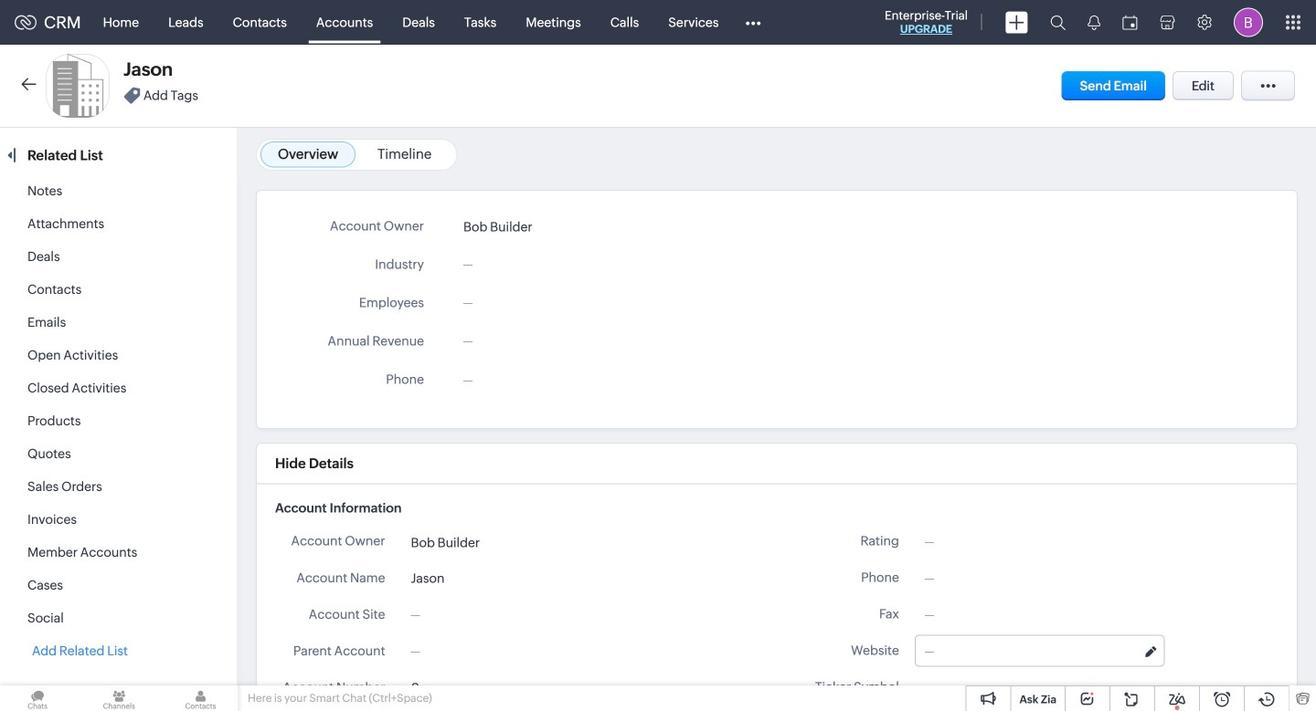 Task type: vqa. For each thing, say whether or not it's contained in the screenshot.
SIGNALS element
yes



Task type: locate. For each thing, give the bounding box(es) containing it.
calendar image
[[1122, 15, 1138, 30]]

chats image
[[0, 686, 75, 712]]

signals element
[[1077, 0, 1111, 45]]

signals image
[[1088, 15, 1100, 30]]

profile image
[[1234, 8, 1263, 37]]



Task type: describe. For each thing, give the bounding box(es) containing it.
Other Modules field
[[733, 8, 773, 37]]

search image
[[1050, 15, 1066, 30]]

create menu image
[[1005, 11, 1028, 33]]

contacts image
[[163, 686, 238, 712]]

channels image
[[82, 686, 157, 712]]

profile element
[[1223, 0, 1274, 44]]

create menu element
[[994, 0, 1039, 44]]

search element
[[1039, 0, 1077, 45]]

logo image
[[15, 15, 37, 30]]



